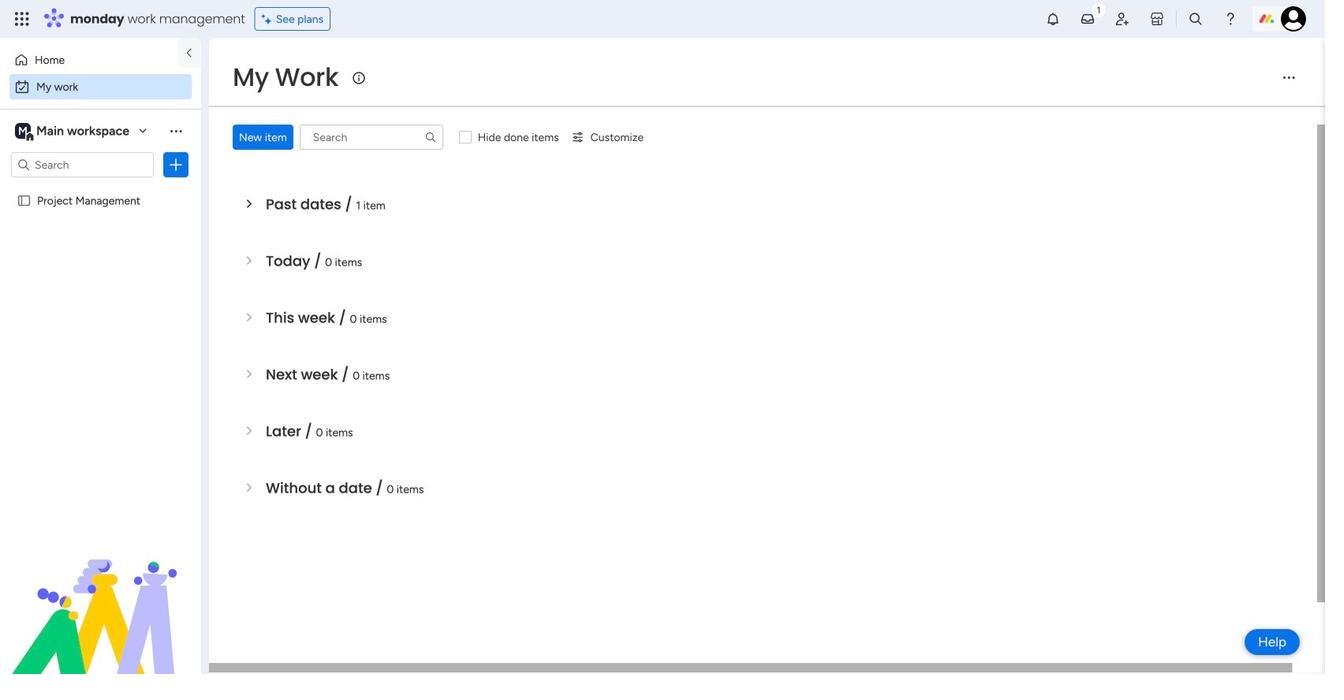 Task type: describe. For each thing, give the bounding box(es) containing it.
invite members image
[[1115, 11, 1131, 27]]

lottie animation image
[[0, 515, 201, 675]]

1 vertical spatial option
[[9, 74, 192, 99]]

select product image
[[14, 11, 30, 27]]

workspace options image
[[168, 123, 184, 139]]

0 vertical spatial option
[[9, 47, 168, 73]]

workspace image
[[15, 122, 31, 140]]

update feed image
[[1080, 11, 1096, 27]]

menu image
[[1281, 69, 1297, 85]]

Filter dashboard by text search field
[[300, 125, 443, 150]]

notifications image
[[1045, 11, 1061, 27]]

workspace selection element
[[15, 121, 132, 142]]

gary orlando image
[[1281, 6, 1306, 32]]

options image
[[168, 157, 184, 173]]



Task type: locate. For each thing, give the bounding box(es) containing it.
public board image
[[17, 193, 32, 208]]

see plans image
[[262, 10, 276, 28]]

option
[[9, 47, 168, 73], [9, 74, 192, 99], [0, 187, 201, 190]]

search image
[[424, 131, 437, 144]]

1 image
[[1092, 1, 1106, 19]]

monday marketplace image
[[1149, 11, 1165, 27]]

2 vertical spatial option
[[0, 187, 201, 190]]

help image
[[1223, 11, 1239, 27]]

list box
[[0, 184, 201, 427]]

search everything image
[[1188, 11, 1204, 27]]

Search in workspace field
[[33, 156, 132, 174]]

lottie animation element
[[0, 515, 201, 675]]

None search field
[[300, 125, 443, 150]]



Task type: vqa. For each thing, say whether or not it's contained in the screenshot.
Public Board image
yes



